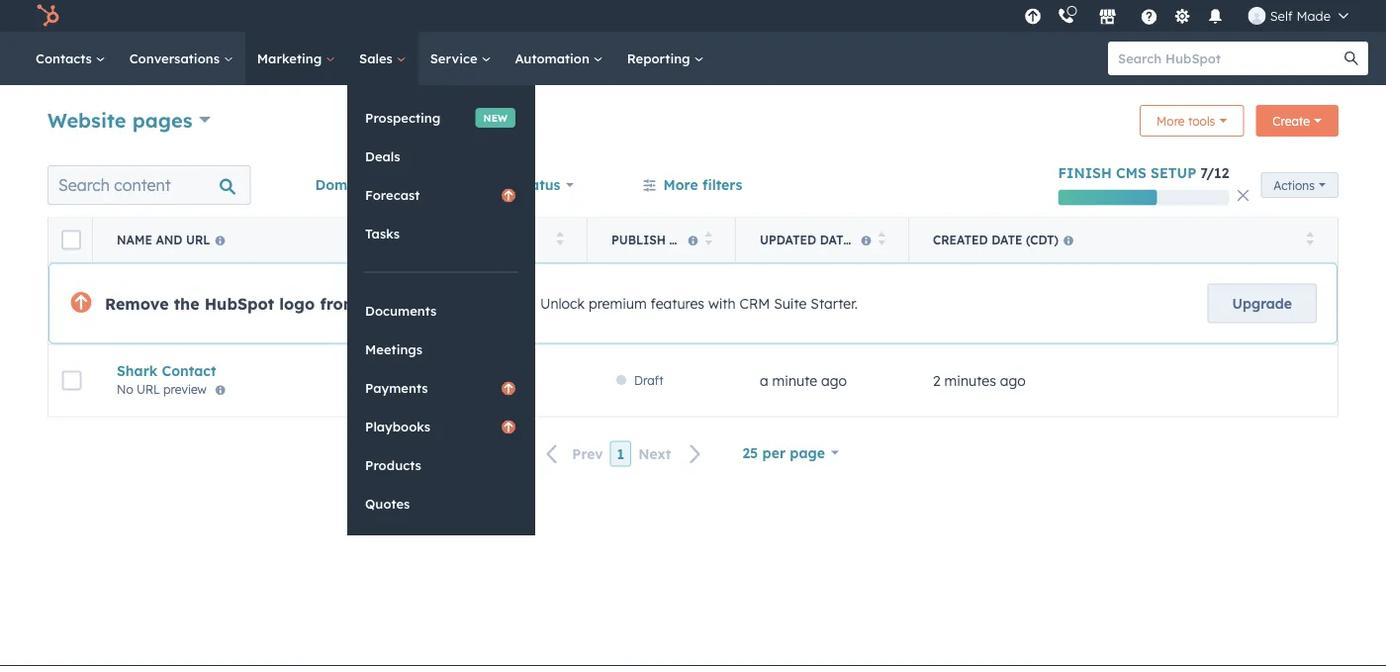 Task type: vqa. For each thing, say whether or not it's contained in the screenshot.
to to the middle
no



Task type: locate. For each thing, give the bounding box(es) containing it.
ago
[[822, 372, 847, 389], [1000, 372, 1026, 389]]

2 (cdt) from the left
[[1027, 233, 1059, 247]]

0 vertical spatial url
[[186, 233, 210, 247]]

marketing
[[257, 50, 326, 66]]

0 horizontal spatial (cdt)
[[855, 233, 887, 247]]

0 vertical spatial more
[[1157, 113, 1185, 128]]

service
[[430, 50, 481, 66]]

created date (cdt) button
[[910, 218, 1338, 262]]

self made button
[[1237, 0, 1361, 32]]

date
[[820, 233, 851, 247], [992, 233, 1023, 247]]

more left 'tools'
[[1157, 113, 1185, 128]]

Search HubSpot search field
[[1109, 42, 1351, 75]]

1 horizontal spatial upgrade link
[[1208, 284, 1317, 323]]

1 horizontal spatial more
[[1157, 113, 1185, 128]]

status inside button
[[670, 233, 715, 247]]

suite
[[774, 295, 807, 312]]

quotes link
[[347, 485, 536, 523]]

updated
[[760, 233, 817, 247]]

1 button
[[610, 441, 632, 467]]

press to sort. image left created
[[878, 232, 886, 245]]

2 press to sort. image from the left
[[878, 232, 886, 245]]

help button
[[1133, 0, 1167, 32]]

no
[[117, 381, 133, 396]]

url
[[186, 233, 210, 247], [137, 381, 160, 396]]

unlock
[[541, 295, 585, 312]]

status
[[518, 176, 561, 193], [670, 233, 715, 247]]

service link
[[418, 32, 503, 85]]

publish status down new
[[464, 176, 561, 193]]

1 horizontal spatial publish
[[612, 233, 666, 247]]

publish down deals link
[[464, 176, 514, 193]]

url inside button
[[186, 233, 210, 247]]

help image
[[1141, 9, 1159, 27]]

1 ago from the left
[[822, 372, 847, 389]]

press to sort. element inside created date (cdt) "button"
[[1307, 232, 1314, 248]]

0 horizontal spatial url
[[137, 381, 160, 396]]

status for publish status button
[[670, 233, 715, 247]]

ago for 2 minutes ago
[[1000, 372, 1026, 389]]

1 horizontal spatial publish status
[[612, 233, 715, 247]]

press to sort. image inside the name and url button
[[557, 232, 564, 245]]

1 vertical spatial publish status
[[612, 233, 715, 247]]

1 press to sort. element from the left
[[557, 232, 564, 248]]

deals link
[[347, 138, 536, 175]]

1 vertical spatial status
[[670, 233, 715, 247]]

marketplaces button
[[1088, 0, 1129, 32]]

minutes
[[945, 372, 997, 389]]

press to sort. element down more filters
[[705, 232, 713, 248]]

1 vertical spatial more
[[664, 176, 698, 193]]

1 horizontal spatial date
[[992, 233, 1023, 247]]

publish
[[464, 176, 514, 193], [612, 233, 666, 247]]

more inside popup button
[[1157, 113, 1185, 128]]

press to sort. element down actions popup button at the top of page
[[1307, 232, 1314, 248]]

pages
[[132, 107, 192, 132]]

press to sort. image inside the updated date (cdt) button
[[878, 232, 886, 245]]

publish status down more filters button
[[612, 233, 715, 247]]

2 ago from the left
[[1000, 372, 1026, 389]]

more left filters
[[664, 176, 698, 193]]

press to sort. element
[[557, 232, 564, 248], [705, 232, 713, 248], [878, 232, 886, 248], [1307, 232, 1314, 248]]

1 vertical spatial url
[[137, 381, 160, 396]]

25 per page button
[[730, 433, 852, 473]]

shark contact
[[117, 362, 216, 379]]

0 horizontal spatial publish status
[[464, 176, 561, 193]]

website
[[406, 293, 467, 313]]

press to sort. image for updated date (cdt)
[[878, 232, 886, 245]]

press to sort. element inside publish status button
[[705, 232, 713, 248]]

(cdt) inside button
[[855, 233, 887, 247]]

tasks link
[[347, 215, 536, 252]]

publish status for publish status button
[[612, 233, 715, 247]]

(cdt) up "starter."
[[855, 233, 887, 247]]

(cdt) for created date (cdt)
[[1027, 233, 1059, 247]]

1 horizontal spatial ago
[[1000, 372, 1026, 389]]

press to sort. image down actions popup button at the top of page
[[1307, 232, 1314, 245]]

more tools
[[1157, 113, 1216, 128]]

0 horizontal spatial date
[[820, 233, 851, 247]]

press to sort. element for updated date (cdt)
[[878, 232, 886, 248]]

date right updated
[[820, 233, 851, 247]]

ago right minute
[[822, 372, 847, 389]]

press to sort. image up unlock
[[557, 232, 564, 245]]

pages.
[[472, 293, 525, 313]]

name and url button
[[93, 218, 588, 262]]

3 press to sort. element from the left
[[878, 232, 886, 248]]

unlock premium features with crm suite starter.
[[541, 295, 858, 312]]

hubspot link
[[24, 4, 74, 28]]

0 vertical spatial publish
[[464, 176, 514, 193]]

name and url
[[117, 233, 210, 247]]

from
[[320, 293, 359, 313]]

1 vertical spatial publish
[[612, 233, 666, 247]]

hubspot image
[[36, 4, 59, 28]]

settings link
[[1171, 5, 1195, 26]]

a
[[760, 372, 769, 389]]

2
[[933, 372, 941, 389]]

press to sort. image
[[705, 232, 713, 245]]

publish status inside popup button
[[464, 176, 561, 193]]

1 vertical spatial upgrade link
[[1208, 284, 1317, 323]]

0 horizontal spatial publish
[[464, 176, 514, 193]]

1 horizontal spatial press to sort. image
[[878, 232, 886, 245]]

25 per page
[[743, 444, 826, 461]]

website
[[48, 107, 126, 132]]

publish status inside button
[[612, 233, 715, 247]]

date inside button
[[820, 233, 851, 247]]

notifications image
[[1207, 9, 1225, 27]]

domain
[[315, 176, 370, 193]]

press to sort. image for name and url
[[557, 232, 564, 245]]

more for more tools
[[1157, 113, 1185, 128]]

finish
[[1059, 164, 1112, 182]]

12
[[1215, 164, 1230, 182]]

more inside button
[[664, 176, 698, 193]]

25
[[743, 444, 758, 461]]

publish up premium
[[612, 233, 666, 247]]

created
[[933, 233, 988, 247]]

deals
[[365, 148, 401, 164]]

2 horizontal spatial press to sort. image
[[1307, 232, 1314, 245]]

url right and
[[186, 233, 210, 247]]

date right created
[[992, 233, 1023, 247]]

website pages button
[[48, 105, 211, 134]]

press to sort. element inside the name and url button
[[557, 232, 564, 248]]

meetings link
[[347, 331, 536, 368]]

cms
[[1117, 164, 1147, 182]]

calling icon button
[[1050, 3, 1084, 29]]

0 horizontal spatial status
[[518, 176, 561, 193]]

tools
[[1189, 113, 1216, 128]]

2 minutes ago
[[933, 372, 1026, 389]]

0 vertical spatial publish status
[[464, 176, 561, 193]]

1 horizontal spatial (cdt)
[[1027, 233, 1059, 247]]

press to sort. element inside the updated date (cdt) button
[[878, 232, 886, 248]]

4 press to sort. element from the left
[[1307, 232, 1314, 248]]

(cdt)
[[855, 233, 887, 247], [1027, 233, 1059, 247]]

1 press to sort. image from the left
[[557, 232, 564, 245]]

0 vertical spatial status
[[518, 176, 561, 193]]

publish inside popup button
[[464, 176, 514, 193]]

0 horizontal spatial more
[[664, 176, 698, 193]]

date inside "button"
[[992, 233, 1023, 247]]

shark
[[117, 362, 158, 379]]

press to sort. element left created
[[878, 232, 886, 248]]

1
[[617, 445, 625, 462]]

0 horizontal spatial upgrade link
[[1021, 5, 1046, 26]]

0 horizontal spatial ago
[[822, 372, 847, 389]]

0 horizontal spatial press to sort. image
[[557, 232, 564, 245]]

ruby anderson image
[[1249, 7, 1267, 25]]

self
[[1271, 7, 1293, 24]]

1 horizontal spatial url
[[186, 233, 210, 247]]

upgrade link inside self made 'menu'
[[1021, 5, 1046, 26]]

1 horizontal spatial status
[[670, 233, 715, 247]]

finish cms setup button
[[1059, 164, 1197, 182]]

2 press to sort. element from the left
[[705, 232, 713, 248]]

next button
[[632, 441, 714, 467]]

publish inside button
[[612, 233, 666, 247]]

(cdt) inside "button"
[[1027, 233, 1059, 247]]

payments link
[[347, 369, 536, 407]]

ago right 'minutes'
[[1000, 372, 1026, 389]]

2 date from the left
[[992, 233, 1023, 247]]

press to sort. image inside created date (cdt) "button"
[[1307, 232, 1314, 245]]

status inside popup button
[[518, 176, 561, 193]]

1 (cdt) from the left
[[855, 233, 887, 247]]

(cdt) down finish cms setup progress bar
[[1027, 233, 1059, 247]]

setup
[[1151, 164, 1197, 182]]

actions button
[[1261, 172, 1339, 198]]

press to sort. element up unlock
[[557, 232, 564, 248]]

press to sort. image
[[557, 232, 564, 245], [878, 232, 886, 245], [1307, 232, 1314, 245]]

0 vertical spatial upgrade link
[[1021, 5, 1046, 26]]

shark contact link
[[117, 362, 564, 379]]

3 press to sort. image from the left
[[1307, 232, 1314, 245]]

1 date from the left
[[820, 233, 851, 247]]

url down shark
[[137, 381, 160, 396]]



Task type: describe. For each thing, give the bounding box(es) containing it.
products
[[365, 457, 422, 473]]

logo
[[279, 293, 315, 313]]

documents link
[[347, 292, 536, 330]]

created date (cdt)
[[933, 233, 1059, 247]]

ago for a minute ago
[[822, 372, 847, 389]]

Search content search field
[[48, 165, 251, 205]]

forecast
[[365, 187, 420, 203]]

your
[[364, 293, 401, 313]]

contacts
[[36, 50, 96, 66]]

updated date (cdt) button
[[736, 218, 910, 262]]

marketing link
[[245, 32, 347, 85]]

playbooks link
[[347, 408, 536, 445]]

the
[[174, 293, 199, 313]]

self made
[[1271, 7, 1331, 24]]

/
[[1207, 164, 1215, 182]]

pagination navigation
[[535, 441, 714, 467]]

publish for publish status popup button
[[464, 176, 514, 193]]

crm
[[740, 295, 770, 312]]

starter.
[[811, 295, 858, 312]]

payments
[[365, 380, 428, 396]]

upgrade
[[1233, 294, 1293, 312]]

publish for publish status button
[[612, 233, 666, 247]]

create
[[1273, 113, 1310, 128]]

documents
[[365, 302, 437, 319]]

filters
[[703, 176, 743, 193]]

prev button
[[535, 441, 610, 467]]

with
[[709, 295, 736, 312]]

prospecting
[[365, 109, 441, 126]]

per
[[763, 444, 786, 461]]

website pages
[[48, 107, 192, 132]]

name
[[117, 233, 152, 247]]

remove the hubspot logo from your website pages.
[[105, 293, 525, 313]]

a minute ago
[[760, 372, 847, 389]]

domain button
[[302, 165, 396, 205]]

no url preview
[[117, 381, 207, 396]]

automation link
[[503, 32, 615, 85]]

actions
[[1274, 177, 1315, 192]]

status for publish status popup button
[[518, 176, 561, 193]]

press to sort. element for created date (cdt)
[[1307, 232, 1314, 248]]

search image
[[1345, 51, 1359, 65]]

and
[[156, 233, 183, 247]]

calling icon image
[[1058, 8, 1076, 25]]

website pages banner
[[48, 99, 1339, 145]]

marketplaces image
[[1099, 9, 1117, 27]]

next
[[639, 445, 671, 463]]

publish status button
[[451, 165, 587, 205]]

search button
[[1335, 42, 1369, 75]]

date for created
[[992, 233, 1023, 247]]

(cdt) for updated date (cdt)
[[855, 233, 887, 247]]

press to sort. element for publish status
[[705, 232, 713, 248]]

more filters button
[[630, 165, 756, 205]]

sales link
[[347, 32, 418, 85]]

updated date (cdt)
[[760, 233, 887, 247]]

hubspot
[[205, 293, 274, 313]]

upgrade image
[[1025, 8, 1042, 26]]

playbooks
[[365, 418, 431, 435]]

finish cms setup 7 / 12
[[1059, 164, 1230, 182]]

automation
[[515, 50, 594, 66]]

press to sort. element for name and url
[[557, 232, 564, 248]]

notifications button
[[1199, 0, 1233, 32]]

features
[[651, 295, 705, 312]]

finish cms setup progress bar
[[1059, 190, 1158, 205]]

forecast link
[[347, 176, 536, 214]]

draft
[[634, 373, 664, 388]]

sales
[[359, 50, 397, 66]]

reporting
[[627, 50, 694, 66]]

premium
[[589, 295, 647, 312]]

preview
[[163, 381, 207, 396]]

prev
[[572, 445, 603, 463]]

contacts link
[[24, 32, 117, 85]]

publish status for publish status popup button
[[464, 176, 561, 193]]

tasks
[[365, 225, 400, 242]]

new
[[484, 111, 508, 124]]

more filters
[[664, 176, 743, 193]]

date for updated
[[820, 233, 851, 247]]

minute
[[773, 372, 818, 389]]

made
[[1297, 7, 1331, 24]]

reporting link
[[615, 32, 716, 85]]

sales menu
[[347, 85, 536, 536]]

upgrade link containing upgrade
[[1208, 284, 1317, 323]]

more for more filters
[[664, 176, 698, 193]]

close image
[[1238, 190, 1249, 201]]

conversations
[[129, 50, 223, 66]]

quotes
[[365, 495, 410, 512]]

create button
[[1256, 105, 1339, 137]]

products link
[[347, 446, 536, 484]]

publish status button
[[588, 218, 736, 262]]

self made menu
[[1019, 0, 1363, 32]]

settings image
[[1174, 8, 1192, 26]]

press to sort. image for created date (cdt)
[[1307, 232, 1314, 245]]



